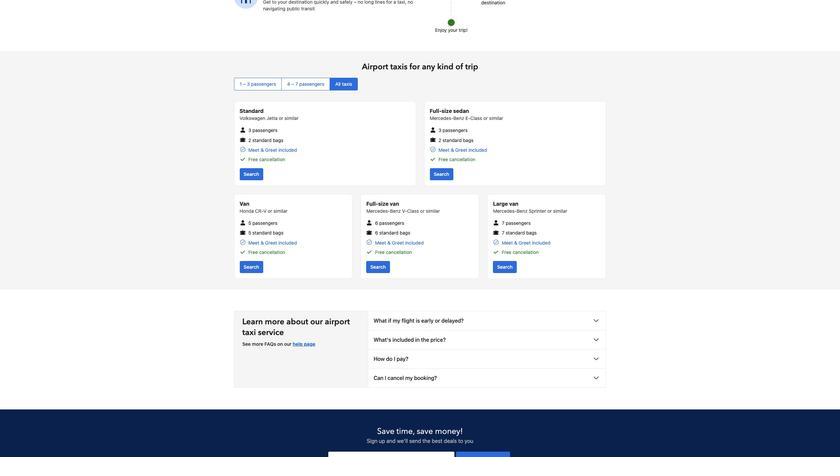 Task type: describe. For each thing, give the bounding box(es) containing it.
full- for full-size van
[[367, 201, 378, 207]]

or inside large van mercedes-benz sprinter or similar
[[548, 208, 552, 214]]

save
[[417, 426, 433, 437]]

standard
[[240, 108, 264, 114]]

pay?
[[397, 356, 409, 362]]

quickly
[[314, 0, 329, 5]]

i inside dropdown button
[[385, 375, 386, 381]]

you
[[465, 438, 474, 445]]

save time, save money! sign up and we'll send the best deals to you
[[367, 426, 474, 445]]

0 horizontal spatial our
[[284, 342, 292, 347]]

standard volkswagen jetta or similar
[[240, 108, 299, 121]]

2 for size
[[439, 138, 442, 143]]

taxis for all
[[342, 81, 352, 87]]

transit
[[301, 6, 315, 12]]

send
[[410, 438, 421, 445]]

meet & greet included for mercedes-
[[502, 240, 551, 246]]

navigating
[[263, 6, 286, 12]]

the inside 'dropdown button'
[[421, 337, 429, 343]]

6 standard bags
[[375, 230, 411, 236]]

1 – 3 passengers
[[240, 81, 276, 87]]

& for jetta
[[261, 147, 264, 153]]

similar inside large van mercedes-benz sprinter or similar
[[553, 208, 568, 214]]

long
[[365, 0, 374, 5]]

2 for volkswagen
[[248, 138, 251, 143]]

7 passengers
[[502, 220, 531, 226]]

about
[[287, 317, 308, 328]]

airport
[[325, 317, 350, 328]]

jetta
[[267, 116, 278, 121]]

can i cancel my booking? button
[[368, 369, 606, 388]]

3 for standard
[[248, 128, 251, 133]]

search for van
[[371, 264, 386, 270]]

is
[[416, 318, 420, 324]]

benz for sedan
[[454, 116, 464, 121]]

the inside the save time, save money! sign up and we'll send the best deals to you
[[423, 438, 431, 445]]

large van mercedes-benz sprinter or similar
[[493, 201, 568, 214]]

5 passengers
[[248, 220, 278, 226]]

save
[[377, 426, 395, 437]]

help
[[293, 342, 303, 347]]

greet for jetta
[[265, 147, 277, 153]]

airport taxis for any kind of trip
[[362, 62, 478, 73]]

search for mercedes-
[[497, 264, 513, 270]]

bags for sedan
[[463, 138, 474, 143]]

search for cr-
[[244, 264, 259, 270]]

page
[[304, 342, 316, 347]]

search for jetta
[[244, 172, 259, 177]]

safely
[[340, 0, 353, 5]]

meet for van
[[375, 240, 386, 246]]

search button for mercedes-
[[493, 261, 517, 273]]

7 for 7 passengers
[[502, 220, 505, 226]]

delayed?
[[442, 318, 464, 324]]

best
[[432, 438, 443, 445]]

get to your destination quickly and safely – no long lines for a taxi, no navigating public transit
[[263, 0, 413, 12]]

mercedes- for van
[[367, 208, 390, 214]]

or inside the full-size van mercedes-benz v-class or similar
[[420, 208, 425, 214]]

bags for cr-
[[273, 230, 284, 236]]

what
[[374, 318, 387, 324]]

a
[[394, 0, 396, 5]]

passengers right 4
[[299, 81, 324, 87]]

can
[[374, 375, 384, 381]]

van
[[240, 201, 250, 207]]

destination
[[289, 0, 313, 5]]

lines
[[375, 0, 385, 5]]

1 booking airport taxi image from the left
[[234, 0, 258, 9]]

sign
[[367, 438, 378, 445]]

benz for van
[[390, 208, 401, 214]]

meet for cr-
[[248, 240, 259, 246]]

help page link
[[293, 342, 316, 347]]

cancel
[[388, 375, 404, 381]]

2 booking airport taxi image from the left
[[445, 0, 586, 30]]

learn
[[242, 317, 263, 328]]

free cancellation for mercedes-
[[502, 250, 539, 255]]

greet for van
[[392, 240, 404, 246]]

free cancellation for van
[[375, 250, 412, 255]]

free cancellation for sedan
[[439, 157, 476, 162]]

or inside dropdown button
[[435, 318, 440, 324]]

& for cr-
[[261, 240, 264, 246]]

cancellation for van
[[386, 250, 412, 255]]

similar inside full-size sedan mercedes-benz e-class or similar
[[489, 116, 504, 121]]

we'll
[[397, 438, 408, 445]]

search button for sedan
[[430, 168, 454, 181]]

what if my flight is early or delayed?
[[374, 318, 464, 324]]

1 horizontal spatial our
[[310, 317, 323, 328]]

free for cr-
[[248, 250, 258, 255]]

honda
[[240, 208, 254, 214]]

faqs
[[265, 342, 276, 347]]

free for sedan
[[439, 157, 448, 162]]

or inside standard volkswagen jetta or similar
[[279, 116, 283, 121]]

what if my flight is early or delayed? button
[[368, 312, 606, 330]]

service
[[258, 327, 284, 338]]

do
[[386, 356, 393, 362]]

meet & greet included for van
[[375, 240, 424, 246]]

kind
[[437, 62, 454, 73]]

size for sedan
[[442, 108, 452, 114]]

for inside the get to your destination quickly and safely – no long lines for a taxi, no navigating public transit
[[387, 0, 393, 5]]

of
[[456, 62, 464, 73]]

included for jetta
[[279, 147, 297, 153]]

passengers for large van
[[506, 220, 531, 226]]

included for cr-
[[279, 240, 297, 246]]

learn more about our airport taxi service see more faqs on our help page
[[242, 317, 350, 347]]

benz inside large van mercedes-benz sprinter or similar
[[517, 208, 528, 214]]

0 horizontal spatial my
[[393, 318, 400, 324]]

or inside full-size sedan mercedes-benz e-class or similar
[[484, 116, 488, 121]]

sedan
[[453, 108, 469, 114]]

sprinter
[[529, 208, 546, 214]]

4
[[287, 81, 290, 87]]

full-size sedan mercedes-benz e-class or similar
[[430, 108, 504, 121]]

bags for mercedes-
[[526, 230, 537, 236]]

full-size van mercedes-benz v-class or similar
[[367, 201, 440, 214]]

2 standard bags for jetta
[[248, 138, 284, 143]]

your inside the get to your destination quickly and safely – no long lines for a taxi, no navigating public transit
[[278, 0, 287, 5]]

1
[[240, 81, 242, 87]]

greet for sedan
[[456, 147, 468, 153]]

how do i pay?
[[374, 356, 409, 362]]

how do i pay? button
[[368, 350, 606, 369]]

3 for full-
[[439, 128, 442, 133]]

taxi
[[242, 327, 256, 338]]

– for 4 – 7 passengers
[[292, 81, 294, 87]]

4 – 7 passengers
[[287, 81, 324, 87]]

deals
[[444, 438, 457, 445]]

get
[[263, 0, 271, 5]]

meet for sedan
[[439, 147, 450, 153]]



Task type: locate. For each thing, give the bounding box(es) containing it.
1 horizontal spatial full-
[[430, 108, 442, 114]]

0 vertical spatial to
[[272, 0, 277, 5]]

0 horizontal spatial taxis
[[342, 81, 352, 87]]

2
[[248, 138, 251, 143], [439, 138, 442, 143]]

3 passengers down e-
[[439, 128, 468, 133]]

–
[[354, 0, 357, 5], [243, 81, 246, 87], [292, 81, 294, 87]]

1 vertical spatial class
[[407, 208, 419, 214]]

benz left v-
[[390, 208, 401, 214]]

class for sedan
[[471, 116, 482, 121]]

2 standard bags
[[248, 138, 284, 143], [439, 138, 474, 143]]

mercedes- inside full-size sedan mercedes-benz e-class or similar
[[430, 116, 454, 121]]

what's
[[374, 337, 391, 343]]

1 horizontal spatial 3 passengers
[[439, 128, 468, 133]]

meet & greet included down 5 standard bags
[[248, 240, 297, 246]]

i inside dropdown button
[[394, 356, 396, 362]]

size for van
[[378, 201, 389, 207]]

0 vertical spatial 6
[[375, 220, 378, 226]]

size
[[442, 108, 452, 114], [378, 201, 389, 207]]

5 for 5 passengers
[[248, 220, 251, 226]]

trip!
[[459, 27, 468, 33]]

similar right jetta
[[285, 116, 299, 121]]

7 inside sort results by element
[[296, 81, 298, 87]]

large
[[493, 201, 508, 207]]

similar inside the full-size van mercedes-benz v-class or similar
[[426, 208, 440, 214]]

mercedes- inside large van mercedes-benz sprinter or similar
[[493, 208, 517, 214]]

benz up 7 passengers
[[517, 208, 528, 214]]

bags down 5 passengers
[[273, 230, 284, 236]]

1 horizontal spatial benz
[[454, 116, 464, 121]]

5 standard bags
[[248, 230, 284, 236]]

– for 1 – 3 passengers
[[243, 81, 246, 87]]

our right on
[[284, 342, 292, 347]]

or inside van honda cr-v or similar
[[268, 208, 272, 214]]

1 vertical spatial 5
[[248, 230, 251, 236]]

meet & greet included down jetta
[[248, 147, 297, 153]]

similar inside van honda cr-v or similar
[[274, 208, 288, 214]]

0 horizontal spatial for
[[387, 0, 393, 5]]

free for jetta
[[248, 157, 258, 162]]

1 2 from the left
[[248, 138, 251, 143]]

0 horizontal spatial size
[[378, 201, 389, 207]]

6 down 6 passengers
[[375, 230, 378, 236]]

1 horizontal spatial my
[[405, 375, 413, 381]]

1 horizontal spatial for
[[410, 62, 420, 73]]

meet for mercedes-
[[502, 240, 513, 246]]

greet
[[265, 147, 277, 153], [456, 147, 468, 153], [265, 240, 277, 246], [392, 240, 404, 246], [519, 240, 531, 246]]

cancellation for mercedes-
[[513, 250, 539, 255]]

enjoy your trip!
[[435, 27, 468, 33]]

all taxis
[[336, 81, 352, 87]]

– right 4
[[292, 81, 294, 87]]

up
[[379, 438, 385, 445]]

3 right 1
[[247, 81, 250, 87]]

3 passengers for volkswagen
[[248, 128, 278, 133]]

enjoy
[[435, 27, 447, 33]]

6 up 6 standard bags
[[375, 220, 378, 226]]

class inside full-size sedan mercedes-benz e-class or similar
[[471, 116, 482, 121]]

3 passengers
[[248, 128, 278, 133], [439, 128, 468, 133]]

6 for 6 passengers
[[375, 220, 378, 226]]

i right can
[[385, 375, 386, 381]]

early
[[422, 318, 434, 324]]

7 right 4
[[296, 81, 298, 87]]

benz inside full-size sedan mercedes-benz e-class or similar
[[454, 116, 464, 121]]

passengers right 1
[[251, 81, 276, 87]]

1 5 from the top
[[248, 220, 251, 226]]

meet & greet included down 7 standard bags
[[502, 240, 551, 246]]

0 horizontal spatial i
[[385, 375, 386, 381]]

meet for jetta
[[248, 147, 259, 153]]

class inside the full-size van mercedes-benz v-class or similar
[[407, 208, 419, 214]]

1 vertical spatial i
[[385, 375, 386, 381]]

class for van
[[407, 208, 419, 214]]

cancellation
[[259, 157, 285, 162], [450, 157, 476, 162], [259, 250, 285, 255], [386, 250, 412, 255], [513, 250, 539, 255]]

0 vertical spatial class
[[471, 116, 482, 121]]

passengers for standard
[[253, 128, 278, 133]]

1 vertical spatial size
[[378, 201, 389, 207]]

cancellation for jetta
[[259, 157, 285, 162]]

passengers up 5 standard bags
[[253, 220, 278, 226]]

the down save
[[423, 438, 431, 445]]

included for mercedes-
[[532, 240, 551, 246]]

1 vertical spatial my
[[405, 375, 413, 381]]

greet for mercedes-
[[519, 240, 531, 246]]

1 vertical spatial 6
[[375, 230, 378, 236]]

0 vertical spatial 5
[[248, 220, 251, 226]]

0 horizontal spatial van
[[390, 201, 399, 207]]

2 horizontal spatial –
[[354, 0, 357, 5]]

1 vertical spatial to
[[459, 438, 463, 445]]

standard down the volkswagen at the top left of page
[[253, 138, 272, 143]]

v-
[[402, 208, 407, 214]]

and inside the get to your destination quickly and safely – no long lines for a taxi, no navigating public transit
[[331, 0, 339, 5]]

greet down 7 standard bags
[[519, 240, 531, 246]]

greet for cr-
[[265, 240, 277, 246]]

2 standard bags down e-
[[439, 138, 474, 143]]

passengers up 7 standard bags
[[506, 220, 531, 226]]

standard down 6 passengers
[[380, 230, 399, 236]]

1 vertical spatial for
[[410, 62, 420, 73]]

search button for van
[[367, 261, 390, 273]]

3 passengers down jetta
[[248, 128, 278, 133]]

booking airport taxi image
[[234, 0, 258, 9], [445, 0, 586, 30]]

similar right v
[[274, 208, 288, 214]]

&
[[261, 147, 264, 153], [451, 147, 454, 153], [261, 240, 264, 246], [388, 240, 391, 246], [514, 240, 518, 246]]

0 vertical spatial my
[[393, 318, 400, 324]]

2 no from the left
[[408, 0, 413, 5]]

your
[[278, 0, 287, 5], [448, 27, 458, 33]]

airport
[[362, 62, 388, 73]]

see
[[242, 342, 251, 347]]

taxis for airport
[[390, 62, 408, 73]]

0 horizontal spatial booking airport taxi image
[[234, 0, 258, 9]]

1 horizontal spatial 2 standard bags
[[439, 138, 474, 143]]

mercedes- inside the full-size van mercedes-benz v-class or similar
[[367, 208, 390, 214]]

free for van
[[375, 250, 385, 255]]

standard down full-size sedan mercedes-benz e-class or similar
[[443, 138, 462, 143]]

1 horizontal spatial class
[[471, 116, 482, 121]]

& for van
[[388, 240, 391, 246]]

1 vertical spatial and
[[387, 438, 396, 445]]

6 for 6 standard bags
[[375, 230, 378, 236]]

1 3 passengers from the left
[[248, 128, 278, 133]]

the
[[421, 337, 429, 343], [423, 438, 431, 445]]

can i cancel my booking?
[[374, 375, 437, 381]]

2 2 from the left
[[439, 138, 442, 143]]

search button for cr-
[[240, 261, 263, 273]]

i right do on the bottom
[[394, 356, 396, 362]]

0 horizontal spatial class
[[407, 208, 419, 214]]

meet & greet included down e-
[[439, 147, 487, 153]]

more right see
[[252, 342, 263, 347]]

your left trip!
[[448, 27, 458, 33]]

bags for jetta
[[273, 138, 284, 143]]

search
[[244, 172, 259, 177], [434, 172, 450, 177], [244, 264, 259, 270], [371, 264, 386, 270], [497, 264, 513, 270]]

0 vertical spatial for
[[387, 0, 393, 5]]

or right v-
[[420, 208, 425, 214]]

standard for cr-
[[253, 230, 272, 236]]

my
[[393, 318, 400, 324], [405, 375, 413, 381]]

1 vertical spatial full-
[[367, 201, 378, 207]]

for
[[387, 0, 393, 5], [410, 62, 420, 73]]

free cancellation for cr-
[[248, 250, 285, 255]]

volkswagen
[[240, 116, 265, 121]]

2 standard bags for sedan
[[439, 138, 474, 143]]

included inside 'dropdown button'
[[393, 337, 414, 343]]

on
[[278, 342, 283, 347]]

and left safely
[[331, 0, 339, 5]]

2 6 from the top
[[375, 230, 378, 236]]

greet down 5 standard bags
[[265, 240, 277, 246]]

standard for van
[[380, 230, 399, 236]]

the right the in
[[421, 337, 429, 343]]

for left a
[[387, 0, 393, 5]]

1 2 standard bags from the left
[[248, 138, 284, 143]]

0 horizontal spatial your
[[278, 0, 287, 5]]

what's included in the price? button
[[368, 331, 606, 350]]

to
[[272, 0, 277, 5], [459, 438, 463, 445]]

full- left sedan
[[430, 108, 442, 114]]

free cancellation for jetta
[[248, 157, 285, 162]]

if
[[388, 318, 392, 324]]

1 horizontal spatial 2
[[439, 138, 442, 143]]

0 horizontal spatial 3 passengers
[[248, 128, 278, 133]]

mercedes- up 6 passengers
[[367, 208, 390, 214]]

2 van from the left
[[510, 201, 519, 207]]

0 vertical spatial and
[[331, 0, 339, 5]]

similar
[[285, 116, 299, 121], [489, 116, 504, 121], [274, 208, 288, 214], [426, 208, 440, 214], [553, 208, 568, 214]]

– right 1
[[243, 81, 246, 87]]

cr-
[[255, 208, 264, 214]]

1 horizontal spatial mercedes-
[[430, 116, 454, 121]]

and
[[331, 0, 339, 5], [387, 438, 396, 445]]

1 no from the left
[[358, 0, 363, 5]]

3 down full-size sedan mercedes-benz e-class or similar
[[439, 128, 442, 133]]

or right jetta
[[279, 116, 283, 121]]

bags down jetta
[[273, 138, 284, 143]]

similar right v-
[[426, 208, 440, 214]]

1 horizontal spatial your
[[448, 27, 458, 33]]

1 horizontal spatial to
[[459, 438, 463, 445]]

1 horizontal spatial booking airport taxi image
[[445, 0, 586, 30]]

mercedes- down large
[[493, 208, 517, 214]]

3 passengers for size
[[439, 128, 468, 133]]

0 horizontal spatial more
[[252, 342, 263, 347]]

3 down the volkswagen at the top left of page
[[248, 128, 251, 133]]

3
[[247, 81, 250, 87], [248, 128, 251, 133], [439, 128, 442, 133]]

free cancellation
[[248, 157, 285, 162], [439, 157, 476, 162], [248, 250, 285, 255], [375, 250, 412, 255], [502, 250, 539, 255]]

2 vertical spatial 7
[[502, 230, 505, 236]]

2 horizontal spatial mercedes-
[[493, 208, 517, 214]]

taxis inside sort results by element
[[342, 81, 352, 87]]

bags
[[273, 138, 284, 143], [463, 138, 474, 143], [273, 230, 284, 236], [400, 230, 411, 236], [526, 230, 537, 236]]

van
[[390, 201, 399, 207], [510, 201, 519, 207]]

benz down sedan
[[454, 116, 464, 121]]

e-
[[466, 116, 471, 121]]

i
[[394, 356, 396, 362], [385, 375, 386, 381]]

more right learn
[[265, 317, 285, 328]]

included for sedan
[[469, 147, 487, 153]]

included
[[279, 147, 297, 153], [469, 147, 487, 153], [279, 240, 297, 246], [405, 240, 424, 246], [532, 240, 551, 246], [393, 337, 414, 343]]

full- inside the full-size van mercedes-benz v-class or similar
[[367, 201, 378, 207]]

taxis right airport
[[390, 62, 408, 73]]

7 up 7 standard bags
[[502, 220, 505, 226]]

0 horizontal spatial and
[[331, 0, 339, 5]]

0 horizontal spatial 2 standard bags
[[248, 138, 284, 143]]

0 vertical spatial full-
[[430, 108, 442, 114]]

passengers for van
[[253, 220, 278, 226]]

full- for full-size sedan
[[430, 108, 442, 114]]

7
[[296, 81, 298, 87], [502, 220, 505, 226], [502, 230, 505, 236]]

bags down 7 passengers
[[526, 230, 537, 236]]

Your email address email field
[[329, 452, 455, 458]]

2 3 passengers from the left
[[439, 128, 468, 133]]

1 horizontal spatial i
[[394, 356, 396, 362]]

meet & greet included for sedan
[[439, 147, 487, 153]]

1 van from the left
[[390, 201, 399, 207]]

passengers down e-
[[443, 128, 468, 133]]

and right 'up' at the left
[[387, 438, 396, 445]]

meet & greet included for jetta
[[248, 147, 297, 153]]

3 inside sort results by element
[[247, 81, 250, 87]]

bags down 6 passengers
[[400, 230, 411, 236]]

public
[[287, 6, 300, 12]]

no right taxi,
[[408, 0, 413, 5]]

2 5 from the top
[[248, 230, 251, 236]]

or right e-
[[484, 116, 488, 121]]

2 2 standard bags from the left
[[439, 138, 474, 143]]

standard down 7 passengers
[[506, 230, 525, 236]]

1 vertical spatial more
[[252, 342, 263, 347]]

0 vertical spatial our
[[310, 317, 323, 328]]

2 standard bags down jetta
[[248, 138, 284, 143]]

my right cancel on the bottom
[[405, 375, 413, 381]]

7 standard bags
[[502, 230, 537, 236]]

money!
[[435, 426, 463, 437]]

2 horizontal spatial benz
[[517, 208, 528, 214]]

passengers for full-size van
[[380, 220, 405, 226]]

similar right sprinter
[[553, 208, 568, 214]]

no
[[358, 0, 363, 5], [408, 0, 413, 5]]

0 horizontal spatial full-
[[367, 201, 378, 207]]

free for mercedes-
[[502, 250, 512, 255]]

in
[[416, 337, 420, 343]]

& for mercedes-
[[514, 240, 518, 246]]

– inside the get to your destination quickly and safely – no long lines for a taxi, no navigating public transit
[[354, 0, 357, 5]]

0 vertical spatial 7
[[296, 81, 298, 87]]

bags for van
[[400, 230, 411, 236]]

size inside the full-size van mercedes-benz v-class or similar
[[378, 201, 389, 207]]

meet & greet included down 6 standard bags
[[375, 240, 424, 246]]

our
[[310, 317, 323, 328], [284, 342, 292, 347]]

& for sedan
[[451, 147, 454, 153]]

or right v
[[268, 208, 272, 214]]

similar right e-
[[489, 116, 504, 121]]

5 for 5 standard bags
[[248, 230, 251, 236]]

to inside the get to your destination quickly and safely – no long lines for a taxi, no navigating public transit
[[272, 0, 277, 5]]

size up 6 passengers
[[378, 201, 389, 207]]

van right large
[[510, 201, 519, 207]]

van honda cr-v or similar
[[240, 201, 288, 214]]

passengers up 6 standard bags
[[380, 220, 405, 226]]

no left long
[[358, 0, 363, 5]]

0 vertical spatial i
[[394, 356, 396, 362]]

full- up 6 passengers
[[367, 201, 378, 207]]

to left you
[[459, 438, 463, 445]]

time,
[[397, 426, 415, 437]]

standard
[[253, 138, 272, 143], [443, 138, 462, 143], [253, 230, 272, 236], [380, 230, 399, 236], [506, 230, 525, 236]]

bags down e-
[[463, 138, 474, 143]]

our right 'about'
[[310, 317, 323, 328]]

0 horizontal spatial 2
[[248, 138, 251, 143]]

7 down 7 passengers
[[502, 230, 505, 236]]

or right sprinter
[[548, 208, 552, 214]]

cancellation for sedan
[[450, 157, 476, 162]]

1 vertical spatial your
[[448, 27, 458, 33]]

1 horizontal spatial –
[[292, 81, 294, 87]]

flight
[[402, 318, 415, 324]]

taxi,
[[398, 0, 407, 5]]

my right if
[[393, 318, 400, 324]]

6
[[375, 220, 378, 226], [375, 230, 378, 236]]

size inside full-size sedan mercedes-benz e-class or similar
[[442, 108, 452, 114]]

1 6 from the top
[[375, 220, 378, 226]]

0 vertical spatial taxis
[[390, 62, 408, 73]]

similar inside standard volkswagen jetta or similar
[[285, 116, 299, 121]]

mercedes- down sedan
[[430, 116, 454, 121]]

cancellation for cr-
[[259, 250, 285, 255]]

0 vertical spatial the
[[421, 337, 429, 343]]

trip
[[466, 62, 478, 73]]

6 passengers
[[375, 220, 405, 226]]

0 vertical spatial more
[[265, 317, 285, 328]]

search for sedan
[[434, 172, 450, 177]]

greet down e-
[[456, 147, 468, 153]]

0 horizontal spatial to
[[272, 0, 277, 5]]

1 vertical spatial 7
[[502, 220, 505, 226]]

1 vertical spatial our
[[284, 342, 292, 347]]

0 horizontal spatial –
[[243, 81, 246, 87]]

1 horizontal spatial taxis
[[390, 62, 408, 73]]

benz
[[454, 116, 464, 121], [390, 208, 401, 214], [517, 208, 528, 214]]

greet down jetta
[[265, 147, 277, 153]]

passengers down jetta
[[253, 128, 278, 133]]

all
[[336, 81, 341, 87]]

to inside the save time, save money! sign up and we'll send the best deals to you
[[459, 438, 463, 445]]

7 for 7 standard bags
[[502, 230, 505, 236]]

van up 6 passengers
[[390, 201, 399, 207]]

standard for sedan
[[443, 138, 462, 143]]

booking?
[[414, 375, 437, 381]]

mercedes- for sedan
[[430, 116, 454, 121]]

van inside the full-size van mercedes-benz v-class or similar
[[390, 201, 399, 207]]

for left any
[[410, 62, 420, 73]]

full- inside full-size sedan mercedes-benz e-class or similar
[[430, 108, 442, 114]]

or
[[279, 116, 283, 121], [484, 116, 488, 121], [268, 208, 272, 214], [420, 208, 425, 214], [548, 208, 552, 214], [435, 318, 440, 324]]

included for van
[[405, 240, 424, 246]]

1 vertical spatial taxis
[[342, 81, 352, 87]]

meet & greet included for cr-
[[248, 240, 297, 246]]

1 vertical spatial the
[[423, 438, 431, 445]]

1 horizontal spatial more
[[265, 317, 285, 328]]

to up 'navigating'
[[272, 0, 277, 5]]

any
[[422, 62, 435, 73]]

1 horizontal spatial and
[[387, 438, 396, 445]]

and inside the save time, save money! sign up and we'll send the best deals to you
[[387, 438, 396, 445]]

0 horizontal spatial benz
[[390, 208, 401, 214]]

5 down 5 passengers
[[248, 230, 251, 236]]

0 horizontal spatial no
[[358, 0, 363, 5]]

your up 'navigating'
[[278, 0, 287, 5]]

standard for jetta
[[253, 138, 272, 143]]

or right early
[[435, 318, 440, 324]]

how
[[374, 356, 385, 362]]

sort results by element
[[234, 78, 607, 91]]

what's included in the price?
[[374, 337, 446, 343]]

0 vertical spatial size
[[442, 108, 452, 114]]

– right safely
[[354, 0, 357, 5]]

taxis right all
[[342, 81, 352, 87]]

v
[[264, 208, 267, 214]]

van inside large van mercedes-benz sprinter or similar
[[510, 201, 519, 207]]

1 horizontal spatial no
[[408, 0, 413, 5]]

0 horizontal spatial mercedes-
[[367, 208, 390, 214]]

price?
[[431, 337, 446, 343]]

size left sedan
[[442, 108, 452, 114]]

passengers for full-size sedan
[[443, 128, 468, 133]]

greet down 6 standard bags
[[392, 240, 404, 246]]

1 horizontal spatial van
[[510, 201, 519, 207]]

1 horizontal spatial size
[[442, 108, 452, 114]]

5 down 'honda'
[[248, 220, 251, 226]]

0 vertical spatial your
[[278, 0, 287, 5]]

benz inside the full-size van mercedes-benz v-class or similar
[[390, 208, 401, 214]]

standard for mercedes-
[[506, 230, 525, 236]]

standard down 5 passengers
[[253, 230, 272, 236]]

search button for jetta
[[240, 168, 263, 181]]



Task type: vqa. For each thing, say whether or not it's contained in the screenshot.
full-size van mercedes-benz v-class or similar
yes



